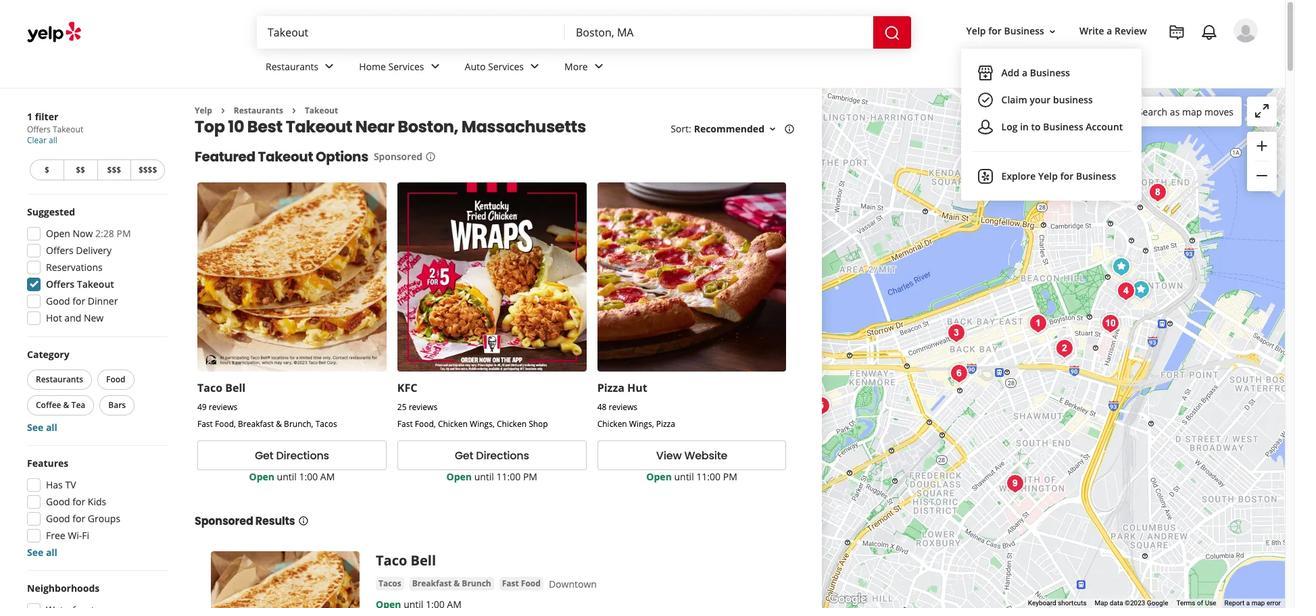 Task type: describe. For each thing, give the bounding box(es) containing it.
clear
[[27, 135, 47, 146]]

zoom in image
[[1254, 138, 1270, 154]]

none field find
[[268, 25, 554, 40]]

neighborhoods
[[27, 582, 100, 595]]

10
[[228, 116, 244, 138]]

log in to business account
[[1002, 121, 1123, 134]]

taco bell
[[376, 552, 436, 570]]

map data ©2023 google
[[1095, 600, 1169, 607]]

new
[[84, 312, 104, 325]]

see for features
[[27, 546, 43, 559]]

recommended button
[[694, 123, 778, 135]]

map region
[[784, 80, 1295, 609]]

$ button
[[30, 160, 63, 181]]

see all button for features
[[27, 546, 57, 559]]

offers for offers delivery
[[46, 244, 73, 257]]

downtown
[[549, 578, 597, 591]]

and
[[64, 312, 81, 325]]

yelp for yelp for business
[[967, 25, 986, 37]]

restaurants for topmost the restaurants link
[[266, 60, 319, 73]]

a for write
[[1107, 25, 1113, 37]]

see all for category
[[27, 421, 57, 434]]

$
[[45, 164, 49, 176]]

pizza hut 48 reviews chicken wings, pizza
[[597, 381, 675, 430]]

takeout inside 1 filter offers takeout clear all
[[53, 124, 83, 135]]

pm inside "group"
[[117, 227, 131, 240]]

zoom out image
[[1254, 168, 1270, 184]]

add a business button
[[972, 60, 1131, 87]]

terms of use link
[[1177, 600, 1217, 607]]

open until 11:00 pm for website
[[647, 471, 737, 484]]

breakfast inside taco bell 49 reviews fast food, breakfast & brunch, tacos
[[238, 419, 274, 430]]

24 chevron down v2 image for auto services
[[527, 58, 543, 75]]

business down account
[[1076, 170, 1117, 183]]

get directions for 25
[[455, 448, 529, 464]]

moon & flower house -boston image
[[1097, 310, 1124, 337]]

explore
[[1002, 170, 1036, 183]]

yelp for yelp link
[[195, 105, 212, 116]]

good for good for dinner
[[46, 295, 70, 308]]

$$$
[[107, 164, 121, 176]]

add
[[1002, 67, 1020, 79]]

offers inside 1 filter offers takeout clear all
[[27, 124, 51, 135]]

24 chevron down v2 image for home services
[[427, 58, 443, 75]]

kfc link
[[397, 381, 417, 396]]

sort:
[[671, 123, 691, 135]]

for for business
[[989, 25, 1002, 37]]

food inside button
[[521, 578, 541, 590]]

for for kids
[[73, 496, 85, 508]]

48
[[597, 402, 607, 413]]

taco for taco bell 49 reviews fast food, breakfast & brunch, tacos
[[197, 381, 222, 396]]

expand map image
[[1254, 103, 1270, 119]]

0 horizontal spatial 16 info v2 image
[[298, 516, 309, 527]]

fast inside button
[[502, 578, 519, 590]]

until for 25
[[474, 471, 494, 484]]

tea
[[71, 400, 85, 411]]

terms of use
[[1177, 600, 1217, 607]]

food, inside taco bell 49 reviews fast food, breakfast & brunch, tacos
[[215, 419, 236, 430]]

24 claim v2 image
[[977, 92, 994, 108]]

has tv
[[46, 479, 76, 492]]

map for moves
[[1182, 105, 1202, 118]]

keyboard
[[1028, 600, 1057, 607]]

chicken inside pizza hut 48 reviews chicken wings, pizza
[[597, 419, 627, 430]]

now
[[73, 227, 93, 240]]

49
[[197, 402, 207, 413]]

yelp for business
[[967, 25, 1045, 37]]

pm for get
[[523, 471, 537, 484]]

explore yelp for business
[[1002, 170, 1117, 183]]

yelp link
[[195, 105, 212, 116]]

kfc
[[397, 381, 417, 396]]

kfc 25 reviews fast food, chicken wings, chicken shop
[[397, 381, 548, 430]]

until for bell
[[277, 471, 297, 484]]

auto services link
[[454, 49, 554, 88]]

bars
[[108, 400, 126, 411]]

shop
[[529, 419, 548, 430]]

& for coffee
[[63, 400, 69, 411]]

taco bell image
[[1127, 276, 1154, 303]]

all spice image
[[1002, 470, 1029, 497]]

good for dinner
[[46, 295, 118, 308]]

free wi-fi
[[46, 529, 89, 542]]

breakfast & brunch link
[[410, 578, 494, 591]]

1
[[27, 110, 32, 123]]

11:00 for website
[[697, 471, 721, 484]]

for for groups
[[73, 512, 85, 525]]

$$$$
[[139, 164, 157, 176]]

brunch
[[462, 578, 491, 590]]

fast food link
[[499, 578, 544, 591]]

offers delivery
[[46, 244, 112, 257]]

food inside button
[[106, 374, 125, 385]]

food button
[[97, 370, 134, 390]]

of
[[1197, 600, 1204, 607]]

am
[[320, 471, 335, 484]]

16 chevron down v2 image for recommended
[[767, 124, 778, 135]]

food, inside kfc 25 reviews fast food, chicken wings, chicken shop
[[415, 419, 436, 430]]

more
[[565, 60, 588, 73]]

business categories element
[[255, 49, 1258, 88]]

view
[[656, 448, 682, 464]]

16 chevron right v2 image for takeout
[[289, 105, 299, 116]]

fast food
[[502, 578, 541, 590]]

search
[[1138, 105, 1168, 118]]

group containing category
[[24, 348, 168, 435]]

auto
[[465, 60, 486, 73]]

auto services
[[465, 60, 524, 73]]

pauli's image
[[1144, 179, 1171, 206]]

wow tikka image
[[808, 392, 835, 420]]

good for kids
[[46, 496, 106, 508]]

sponsored for sponsored
[[374, 150, 423, 163]]

yelp for business button
[[961, 19, 1063, 44]]

write a review
[[1080, 25, 1147, 37]]

kids
[[88, 496, 106, 508]]

features
[[27, 457, 68, 470]]

brad k. image
[[1234, 18, 1258, 43]]

google image
[[826, 591, 870, 609]]

subway image
[[1108, 253, 1135, 280]]

lotus test kitchen image
[[1113, 278, 1140, 305]]

map
[[1095, 600, 1108, 607]]

2 chicken from the left
[[497, 419, 527, 430]]

1 chicken from the left
[[438, 419, 468, 430]]

$$
[[76, 164, 85, 176]]

open for taco bell
[[249, 471, 274, 484]]

report
[[1225, 600, 1245, 607]]

group containing features
[[23, 457, 168, 560]]

16 info v2 image for top 10 best takeout near boston, massachusetts
[[784, 124, 795, 135]]

featured takeout options
[[195, 148, 368, 167]]

suggested
[[27, 206, 75, 218]]

open until 11:00 pm for directions
[[447, 471, 537, 484]]

business inside button
[[1004, 25, 1045, 37]]

terms
[[1177, 600, 1196, 607]]

good for good for groups
[[46, 512, 70, 525]]

services for home services
[[388, 60, 424, 73]]

bars button
[[100, 396, 135, 416]]

as
[[1170, 105, 1180, 118]]

business
[[1053, 94, 1093, 106]]

results
[[255, 514, 295, 530]]

view website
[[656, 448, 728, 464]]

map for error
[[1252, 600, 1265, 607]]

yelp inside button
[[1039, 170, 1058, 183]]

& for breakfast
[[454, 578, 460, 590]]



Task type: vqa. For each thing, say whether or not it's contained in the screenshot.


Task type: locate. For each thing, give the bounding box(es) containing it.
1 horizontal spatial 16 info v2 image
[[425, 152, 436, 162]]

coffee
[[36, 400, 61, 411]]

see all down coffee
[[27, 421, 57, 434]]

1 horizontal spatial sponsored
[[374, 150, 423, 163]]

2 good from the top
[[46, 496, 70, 508]]

24 chevron down v2 image left home
[[321, 58, 338, 75]]

1 vertical spatial restaurants link
[[234, 105, 283, 116]]

1 none field from the left
[[268, 25, 554, 40]]

write a review link
[[1074, 19, 1153, 44]]

boston,
[[398, 116, 458, 138]]

1:00
[[299, 471, 318, 484]]

2 services from the left
[[488, 60, 524, 73]]

2 wings, from the left
[[629, 419, 654, 430]]

restaurants button
[[27, 370, 92, 390]]

1 24 chevron down v2 image from the left
[[321, 58, 338, 75]]

0 vertical spatial see all button
[[27, 421, 57, 434]]

1 vertical spatial &
[[276, 419, 282, 430]]

a right report
[[1247, 600, 1250, 607]]

0 horizontal spatial tacos
[[316, 419, 337, 430]]

directions
[[276, 448, 329, 464], [476, 448, 529, 464]]

1 services from the left
[[388, 60, 424, 73]]

2 horizontal spatial 16 info v2 image
[[784, 124, 795, 135]]

review
[[1115, 25, 1147, 37]]

log in to business account button
[[972, 114, 1131, 141]]

open inside "group"
[[46, 227, 70, 240]]

tacos inside tacos button
[[379, 578, 401, 590]]

& inside taco bell 49 reviews fast food, breakfast & brunch, tacos
[[276, 419, 282, 430]]

restaurants right top
[[234, 105, 283, 116]]

24 chevron down v2 image for more
[[591, 58, 607, 75]]

offers down filter
[[27, 124, 51, 135]]

2 see all button from the top
[[27, 546, 57, 559]]

get
[[255, 448, 273, 464], [455, 448, 473, 464]]

see all button down coffee
[[27, 421, 57, 434]]

open for kfc
[[447, 471, 472, 484]]

1 vertical spatial 16 chevron down v2 image
[[767, 124, 778, 135]]

offers down reservations on the top
[[46, 278, 74, 291]]

2 directions from the left
[[476, 448, 529, 464]]

reviews down pizza hut link
[[609, 402, 638, 413]]

reviews right 25
[[409, 402, 438, 413]]

0 horizontal spatial bell
[[225, 381, 246, 396]]

0 vertical spatial restaurants
[[266, 60, 319, 73]]

1 vertical spatial good
[[46, 496, 70, 508]]

log
[[1002, 121, 1018, 134]]

1 get directions from the left
[[255, 448, 329, 464]]

2 11:00 from the left
[[697, 471, 721, 484]]

24 chevron down v2 image inside auto services link
[[527, 58, 543, 75]]

all for category
[[46, 421, 57, 434]]

Near text field
[[576, 25, 863, 40]]

1 horizontal spatial chicken
[[497, 419, 527, 430]]

0 vertical spatial offers
[[27, 124, 51, 135]]

fast down 49
[[197, 419, 213, 430]]

1 horizontal spatial breakfast
[[412, 578, 452, 590]]

none field up business categories element
[[576, 25, 863, 40]]

16 chevron down v2 image
[[1047, 26, 1058, 37], [767, 124, 778, 135]]

24 chevron down v2 image
[[427, 58, 443, 75], [591, 58, 607, 75]]

2 24 chevron down v2 image from the left
[[527, 58, 543, 75]]

open until 11:00 pm
[[447, 471, 537, 484], [647, 471, 737, 484]]

taco up 49
[[197, 381, 222, 396]]

business
[[1004, 25, 1045, 37], [1030, 67, 1070, 79], [1043, 121, 1084, 134], [1076, 170, 1117, 183]]

16 chevron right v2 image
[[218, 105, 228, 116], [289, 105, 299, 116]]

0 horizontal spatial get directions
[[255, 448, 329, 464]]

2 until from the left
[[474, 471, 494, 484]]

1 directions from the left
[[276, 448, 329, 464]]

0 horizontal spatial &
[[63, 400, 69, 411]]

2 24 chevron down v2 image from the left
[[591, 58, 607, 75]]

category
[[27, 348, 69, 361]]

0 horizontal spatial taco bell link
[[197, 381, 246, 396]]

hut
[[627, 381, 648, 396]]

1 horizontal spatial tacos
[[379, 578, 401, 590]]

reviews inside taco bell 49 reviews fast food, breakfast & brunch, tacos
[[209, 402, 238, 413]]

24 chevron down v2 image inside home services link
[[427, 58, 443, 75]]

taco up tacos link
[[376, 552, 407, 570]]

for inside button
[[989, 25, 1002, 37]]

good up free at the bottom of page
[[46, 512, 70, 525]]

1 horizontal spatial pm
[[523, 471, 537, 484]]

24 chevron down v2 image for restaurants
[[321, 58, 338, 75]]

get for bell
[[255, 448, 273, 464]]

1 vertical spatial tacos
[[379, 578, 401, 590]]

1 vertical spatial pizza
[[656, 419, 675, 430]]

1 horizontal spatial wings,
[[629, 419, 654, 430]]

food up bars at the bottom left
[[106, 374, 125, 385]]

1 filter offers takeout clear all
[[27, 110, 83, 146]]

all inside 1 filter offers takeout clear all
[[49, 135, 57, 146]]

sponsored down top 10 best takeout near boston, massachusetts
[[374, 150, 423, 163]]

16 info v2 image right the recommended dropdown button at right top
[[784, 124, 795, 135]]

services right home
[[388, 60, 424, 73]]

wi-
[[68, 529, 82, 542]]

tacos link
[[376, 578, 404, 591]]

claim your business button
[[972, 87, 1131, 114]]

directions up 1:00
[[276, 448, 329, 464]]

yelp left 10
[[195, 105, 212, 116]]

delivery
[[76, 244, 112, 257]]

1 horizontal spatial get directions link
[[397, 441, 587, 471]]

breakfast down taco bell
[[412, 578, 452, 590]]

1 horizontal spatial until
[[474, 471, 494, 484]]

tacos down taco bell
[[379, 578, 401, 590]]

get directions link down kfc 25 reviews fast food, chicken wings, chicken shop
[[397, 441, 587, 471]]

2 vertical spatial a
[[1247, 600, 1250, 607]]

yelp up the '24 add biz v2' icon
[[967, 25, 986, 37]]

breakfast & brunch button
[[410, 578, 494, 591]]

see all button for category
[[27, 421, 57, 434]]

restaurants up 'coffee & tea'
[[36, 374, 83, 385]]

chicken
[[438, 419, 468, 430], [497, 419, 527, 430], [597, 419, 627, 430]]

near
[[356, 116, 395, 138]]

get directions link down "brunch,"
[[197, 441, 387, 471]]

0 horizontal spatial fast
[[197, 419, 213, 430]]

wings, down the hut
[[629, 419, 654, 430]]

for down offers takeout
[[73, 295, 85, 308]]

reviews right 49
[[209, 402, 238, 413]]

16 info v2 image down boston,
[[425, 152, 436, 162]]

google
[[1147, 600, 1169, 607]]

2:28
[[95, 227, 114, 240]]

1 wings, from the left
[[470, 419, 495, 430]]

yelp inside button
[[967, 25, 986, 37]]

claim your business
[[1002, 94, 1093, 106]]

2 see from the top
[[27, 546, 43, 559]]

25
[[397, 402, 407, 413]]

takeout inside "group"
[[77, 278, 114, 291]]

0 horizontal spatial until
[[277, 471, 297, 484]]

2 vertical spatial &
[[454, 578, 460, 590]]

16 info v2 image right results
[[298, 516, 309, 527]]

directions down shop
[[476, 448, 529, 464]]

taco bell 49 reviews fast food, breakfast & brunch, tacos
[[197, 381, 337, 430]]

1 horizontal spatial 16 chevron down v2 image
[[1047, 26, 1058, 37]]

2 horizontal spatial &
[[454, 578, 460, 590]]

your
[[1030, 94, 1051, 106]]

services
[[388, 60, 424, 73], [488, 60, 524, 73]]

account
[[1086, 121, 1123, 134]]

food left downtown
[[521, 578, 541, 590]]

2 horizontal spatial yelp
[[1039, 170, 1058, 183]]

food
[[106, 374, 125, 385], [521, 578, 541, 590]]

for up the '24 add biz v2' icon
[[989, 25, 1002, 37]]

sponsored results
[[195, 514, 295, 530]]

all down free at the bottom of page
[[46, 546, 57, 559]]

0 horizontal spatial directions
[[276, 448, 329, 464]]

24 yelp for biz v2 image
[[977, 169, 994, 185]]

see all
[[27, 421, 57, 434], [27, 546, 57, 559]]

data
[[1110, 600, 1123, 607]]

greco image
[[943, 319, 970, 347]]

reviews for get
[[209, 402, 238, 413]]

0 horizontal spatial map
[[1182, 105, 1202, 118]]

1 get from the left
[[255, 448, 273, 464]]

get directions link for 25
[[397, 441, 587, 471]]

featured
[[195, 148, 255, 167]]

business right to
[[1043, 121, 1084, 134]]

mike & patty's - boston image
[[1051, 335, 1078, 362]]

error
[[1267, 600, 1281, 607]]

write
[[1080, 25, 1105, 37]]

2 open until 11:00 pm from the left
[[647, 471, 737, 484]]

24 chevron down v2 image right auto services
[[527, 58, 543, 75]]

0 vertical spatial see all
[[27, 421, 57, 434]]

16 chevron down v2 image left write in the right top of the page
[[1047, 26, 1058, 37]]

2 horizontal spatial until
[[674, 471, 694, 484]]

0 horizontal spatial 16 chevron down v2 image
[[767, 124, 778, 135]]

0 horizontal spatial taco
[[197, 381, 222, 396]]

24 chevron down v2 image inside the restaurants link
[[321, 58, 338, 75]]

report a map error link
[[1225, 600, 1281, 607]]

group containing suggested
[[23, 206, 168, 329]]

1 vertical spatial 16 info v2 image
[[425, 152, 436, 162]]

reviews for view
[[609, 402, 638, 413]]

good down "has tv"
[[46, 496, 70, 508]]

good for good for kids
[[46, 496, 70, 508]]

moves
[[1205, 105, 1234, 118]]

1 vertical spatial see
[[27, 546, 43, 559]]

fast inside taco bell 49 reviews fast food, breakfast & brunch, tacos
[[197, 419, 213, 430]]

0 vertical spatial bell
[[225, 381, 246, 396]]

tacos
[[316, 419, 337, 430], [379, 578, 401, 590]]

1 horizontal spatial none field
[[576, 25, 863, 40]]

1 horizontal spatial map
[[1252, 600, 1265, 607]]

0 horizontal spatial reviews
[[209, 402, 238, 413]]

pm for view
[[723, 471, 737, 484]]

16 info v2 image for featured takeout options
[[425, 152, 436, 162]]

bell inside taco bell 49 reviews fast food, breakfast & brunch, tacos
[[225, 381, 246, 396]]

business up the add a business
[[1004, 25, 1045, 37]]

None search field
[[257, 16, 914, 49]]

sponsored
[[374, 150, 423, 163], [195, 514, 253, 530]]

2 horizontal spatial fast
[[502, 578, 519, 590]]

2 get from the left
[[455, 448, 473, 464]]

2 16 chevron right v2 image from the left
[[289, 105, 299, 116]]

directions for taco bell
[[276, 448, 329, 464]]

yelp right explore
[[1039, 170, 1058, 183]]

0 horizontal spatial sponsored
[[195, 514, 253, 530]]

fast
[[197, 419, 213, 430], [397, 419, 413, 430], [502, 578, 519, 590]]

all for features
[[46, 546, 57, 559]]

1 vertical spatial taco
[[376, 552, 407, 570]]

0 horizontal spatial chicken
[[438, 419, 468, 430]]

1 horizontal spatial a
[[1107, 25, 1113, 37]]

1 vertical spatial bell
[[411, 552, 436, 570]]

bell for taco bell
[[411, 552, 436, 570]]

0 vertical spatial pizza
[[597, 381, 625, 396]]

open
[[46, 227, 70, 240], [249, 471, 274, 484], [447, 471, 472, 484], [647, 471, 672, 484]]

1 horizontal spatial open until 11:00 pm
[[647, 471, 737, 484]]

0 horizontal spatial 16 chevron right v2 image
[[218, 105, 228, 116]]

tacos right "brunch,"
[[316, 419, 337, 430]]

1 horizontal spatial get directions
[[455, 448, 529, 464]]

24 chevron down v2 image inside more link
[[591, 58, 607, 75]]

2 get directions from the left
[[455, 448, 529, 464]]

pizza up the 48
[[597, 381, 625, 396]]

fast right the brunch at the left of the page
[[502, 578, 519, 590]]

16 chevron down v2 image inside yelp for business button
[[1047, 26, 1058, 37]]

get for 25
[[455, 448, 473, 464]]

0 horizontal spatial wings,
[[470, 419, 495, 430]]

user actions element
[[956, 17, 1277, 201]]

directions for kfc
[[476, 448, 529, 464]]

see for category
[[27, 421, 43, 434]]

1 24 chevron down v2 image from the left
[[427, 58, 443, 75]]

reviews inside kfc 25 reviews fast food, chicken wings, chicken shop
[[409, 402, 438, 413]]

get directions link for bell
[[197, 441, 387, 471]]

16 chevron down v2 image right recommended
[[767, 124, 778, 135]]

2 reviews from the left
[[409, 402, 438, 413]]

16 chevron down v2 image inside the recommended dropdown button
[[767, 124, 778, 135]]

none field up home services link
[[268, 25, 554, 40]]

1 horizontal spatial get
[[455, 448, 473, 464]]

sponsored left results
[[195, 514, 253, 530]]

1 see all from the top
[[27, 421, 57, 434]]

pressed cafe image
[[946, 360, 973, 387]]

0 horizontal spatial pm
[[117, 227, 131, 240]]

see up neighborhoods
[[27, 546, 43, 559]]

1 horizontal spatial food
[[521, 578, 541, 590]]

1 vertical spatial a
[[1022, 67, 1028, 79]]

1 vertical spatial breakfast
[[412, 578, 452, 590]]

0 horizontal spatial open until 11:00 pm
[[447, 471, 537, 484]]

0 vertical spatial see
[[27, 421, 43, 434]]

pm right 2:28
[[117, 227, 131, 240]]

1 see from the top
[[27, 421, 43, 434]]

0 horizontal spatial a
[[1022, 67, 1028, 79]]

all right clear
[[49, 135, 57, 146]]

for up good for groups
[[73, 496, 85, 508]]

open for pizza hut
[[647, 471, 672, 484]]

0 vertical spatial &
[[63, 400, 69, 411]]

16 chevron down v2 image for yelp for business
[[1047, 26, 1058, 37]]

1 vertical spatial see all
[[27, 546, 57, 559]]

restaurants inside button
[[36, 374, 83, 385]]

takeout link
[[305, 105, 338, 116]]

2 vertical spatial offers
[[46, 278, 74, 291]]

breakfast left "brunch,"
[[238, 419, 274, 430]]

offers up reservations on the top
[[46, 244, 73, 257]]

view website link
[[597, 441, 787, 471]]

wings, inside kfc 25 reviews fast food, chicken wings, chicken shop
[[470, 419, 495, 430]]

wings, left shop
[[470, 419, 495, 430]]

2 see all from the top
[[27, 546, 57, 559]]

business up claim your business
[[1030, 67, 1070, 79]]

fast inside kfc 25 reviews fast food, chicken wings, chicken shop
[[397, 419, 413, 430]]

get directions up open until 1:00 am
[[255, 448, 329, 464]]

0 horizontal spatial pizza
[[597, 381, 625, 396]]

clear all link
[[27, 135, 57, 146]]

has
[[46, 479, 63, 492]]

taco bell link up 49
[[197, 381, 246, 396]]

home services
[[359, 60, 424, 73]]

1 horizontal spatial yelp
[[967, 25, 986, 37]]

1 vertical spatial taco bell link
[[376, 552, 436, 570]]

0 horizontal spatial services
[[388, 60, 424, 73]]

1 vertical spatial restaurants
[[234, 105, 283, 116]]

0 vertical spatial 16 info v2 image
[[784, 124, 795, 135]]

tacos button
[[376, 578, 404, 591]]

open now 2:28 pm
[[46, 227, 131, 240]]

bacco's fine foods image
[[1025, 310, 1052, 337]]

a inside button
[[1022, 67, 1028, 79]]

©2023
[[1125, 600, 1146, 607]]

1 horizontal spatial directions
[[476, 448, 529, 464]]

11:00 for directions
[[497, 471, 521, 484]]

taco inside taco bell 49 reviews fast food, breakfast & brunch, tacos
[[197, 381, 222, 396]]

2 vertical spatial all
[[46, 546, 57, 559]]

1 good from the top
[[46, 295, 70, 308]]

all
[[49, 135, 57, 146], [46, 421, 57, 434], [46, 546, 57, 559]]

add a business
[[1002, 67, 1070, 79]]

1 vertical spatial food
[[521, 578, 541, 590]]

hot
[[46, 312, 62, 325]]

for right explore
[[1061, 170, 1074, 183]]

Find text field
[[268, 25, 554, 40]]

notifications image
[[1201, 24, 1218, 41]]

1 until from the left
[[277, 471, 297, 484]]

1 get directions link from the left
[[197, 441, 387, 471]]

& left tea
[[63, 400, 69, 411]]

for inside button
[[1061, 170, 1074, 183]]

& left "brunch,"
[[276, 419, 282, 430]]

24 chevron down v2 image left auto
[[427, 58, 443, 75]]

pm down shop
[[523, 471, 537, 484]]

get directions for bell
[[255, 448, 329, 464]]

0 horizontal spatial food
[[106, 374, 125, 385]]

brunch,
[[284, 419, 313, 430]]

0 vertical spatial a
[[1107, 25, 1113, 37]]

wings, inside pizza hut 48 reviews chicken wings, pizza
[[629, 419, 654, 430]]

16 chevron right v2 image for restaurants
[[218, 105, 228, 116]]

1 open until 11:00 pm from the left
[[447, 471, 537, 484]]

home services link
[[348, 49, 454, 88]]

a for add
[[1022, 67, 1028, 79]]

1 11:00 from the left
[[497, 471, 521, 484]]

24 friends v2 image
[[977, 119, 994, 136]]

0 vertical spatial restaurants link
[[255, 49, 348, 88]]

3 until from the left
[[674, 471, 694, 484]]

taco for taco bell
[[376, 552, 407, 570]]

map right as
[[1182, 105, 1202, 118]]

restaurants inside business categories element
[[266, 60, 319, 73]]

0 horizontal spatial 11:00
[[497, 471, 521, 484]]

until for hut
[[674, 471, 694, 484]]

pizza hut link
[[597, 381, 648, 396]]

see all down free at the bottom of page
[[27, 546, 57, 559]]

2 horizontal spatial pm
[[723, 471, 737, 484]]

1 vertical spatial yelp
[[195, 105, 212, 116]]

dinner
[[88, 295, 118, 308]]

restaurants link right top
[[234, 105, 283, 116]]

in
[[1020, 121, 1029, 134]]

1 16 chevron right v2 image from the left
[[218, 105, 228, 116]]

1 reviews from the left
[[209, 402, 238, 413]]

get down kfc 25 reviews fast food, chicken wings, chicken shop
[[455, 448, 473, 464]]

1 horizontal spatial 16 chevron right v2 image
[[289, 105, 299, 116]]

restaurants for restaurants button
[[36, 374, 83, 385]]

fast down 25
[[397, 419, 413, 430]]

website
[[684, 448, 728, 464]]

all down coffee
[[46, 421, 57, 434]]

1 horizontal spatial services
[[488, 60, 524, 73]]

None field
[[268, 25, 554, 40], [576, 25, 863, 40]]

search image
[[884, 25, 901, 41]]

to
[[1031, 121, 1041, 134]]

2 none field from the left
[[576, 25, 863, 40]]

0 horizontal spatial food,
[[215, 419, 236, 430]]

24 add biz v2 image
[[977, 65, 994, 81]]

2 food, from the left
[[415, 419, 436, 430]]

bell for taco bell 49 reviews fast food, breakfast & brunch, tacos
[[225, 381, 246, 396]]

for down the good for kids at bottom
[[73, 512, 85, 525]]

0 vertical spatial yelp
[[967, 25, 986, 37]]

tacos inside taco bell 49 reviews fast food, breakfast & brunch, tacos
[[316, 419, 337, 430]]

a right add
[[1022, 67, 1028, 79]]

see all button down free at the bottom of page
[[27, 546, 57, 559]]

24 chevron down v2 image
[[321, 58, 338, 75], [527, 58, 543, 75]]

1 horizontal spatial pizza
[[656, 419, 675, 430]]

top 10 best takeout near boston, massachusetts
[[195, 116, 586, 138]]

offers for offers takeout
[[46, 278, 74, 291]]

fi
[[82, 529, 89, 542]]

options
[[316, 148, 368, 167]]

1 horizontal spatial food,
[[415, 419, 436, 430]]

get directions down kfc 25 reviews fast food, chicken wings, chicken shop
[[455, 448, 529, 464]]

3 reviews from the left
[[609, 402, 638, 413]]

0 horizontal spatial 24 chevron down v2 image
[[321, 58, 338, 75]]

services right auto
[[488, 60, 524, 73]]

best
[[247, 116, 283, 138]]

map left error
[[1252, 600, 1265, 607]]

explore yelp for business button
[[972, 163, 1131, 190]]

services for auto services
[[488, 60, 524, 73]]

pizza up 'view'
[[656, 419, 675, 430]]

3 good from the top
[[46, 512, 70, 525]]

reviews inside pizza hut 48 reviews chicken wings, pizza
[[609, 402, 638, 413]]

see all for features
[[27, 546, 57, 559]]

2 vertical spatial restaurants
[[36, 374, 83, 385]]

get up open until 1:00 am
[[255, 448, 273, 464]]

0 horizontal spatial none field
[[268, 25, 554, 40]]

open until 1:00 am
[[249, 471, 335, 484]]

shortcuts
[[1058, 600, 1087, 607]]

1 see all button from the top
[[27, 421, 57, 434]]

2 horizontal spatial a
[[1247, 600, 1250, 607]]

breakfast inside breakfast & brunch button
[[412, 578, 452, 590]]

$$$ button
[[97, 160, 131, 181]]

1 vertical spatial offers
[[46, 244, 73, 257]]

2 get directions link from the left
[[397, 441, 587, 471]]

taco bell link up tacos link
[[376, 552, 436, 570]]

sponsored for sponsored results
[[195, 514, 253, 530]]

pm down website
[[723, 471, 737, 484]]

16 chevron right v2 image right yelp link
[[218, 105, 228, 116]]

1 horizontal spatial 24 chevron down v2 image
[[591, 58, 607, 75]]

offers
[[27, 124, 51, 135], [46, 244, 73, 257], [46, 278, 74, 291]]

16 info v2 image
[[784, 124, 795, 135], [425, 152, 436, 162], [298, 516, 309, 527]]

0 vertical spatial 16 chevron down v2 image
[[1047, 26, 1058, 37]]

massachusetts
[[462, 116, 586, 138]]

a for report
[[1247, 600, 1250, 607]]

good for groups
[[46, 512, 120, 525]]

0 horizontal spatial get
[[255, 448, 273, 464]]

16 chevron right v2 image left takeout "link"
[[289, 105, 299, 116]]

1 vertical spatial all
[[46, 421, 57, 434]]

1 horizontal spatial taco bell link
[[376, 552, 436, 570]]

1 food, from the left
[[215, 419, 236, 430]]

1 horizontal spatial fast
[[397, 419, 413, 430]]

good up the hot
[[46, 295, 70, 308]]

projects image
[[1169, 24, 1185, 41]]

restaurants link up takeout "link"
[[255, 49, 348, 88]]

offers takeout
[[46, 278, 114, 291]]

a
[[1107, 25, 1113, 37], [1022, 67, 1028, 79], [1247, 600, 1250, 607]]

see down coffee
[[27, 421, 43, 434]]

none field near
[[576, 25, 863, 40]]

3 chicken from the left
[[597, 419, 627, 430]]

for for dinner
[[73, 295, 85, 308]]

a right write in the right top of the page
[[1107, 25, 1113, 37]]

0 horizontal spatial 24 chevron down v2 image
[[427, 58, 443, 75]]

24 chevron down v2 image right more
[[591, 58, 607, 75]]

neighborhoods group
[[23, 582, 168, 609]]

1 horizontal spatial 24 chevron down v2 image
[[527, 58, 543, 75]]

1 vertical spatial see all button
[[27, 546, 57, 559]]

& left the brunch at the left of the page
[[454, 578, 460, 590]]

group
[[1247, 132, 1277, 191], [23, 206, 168, 329], [24, 348, 168, 435], [23, 457, 168, 560]]

restaurants up takeout "link"
[[266, 60, 319, 73]]

reservations
[[46, 261, 103, 274]]



